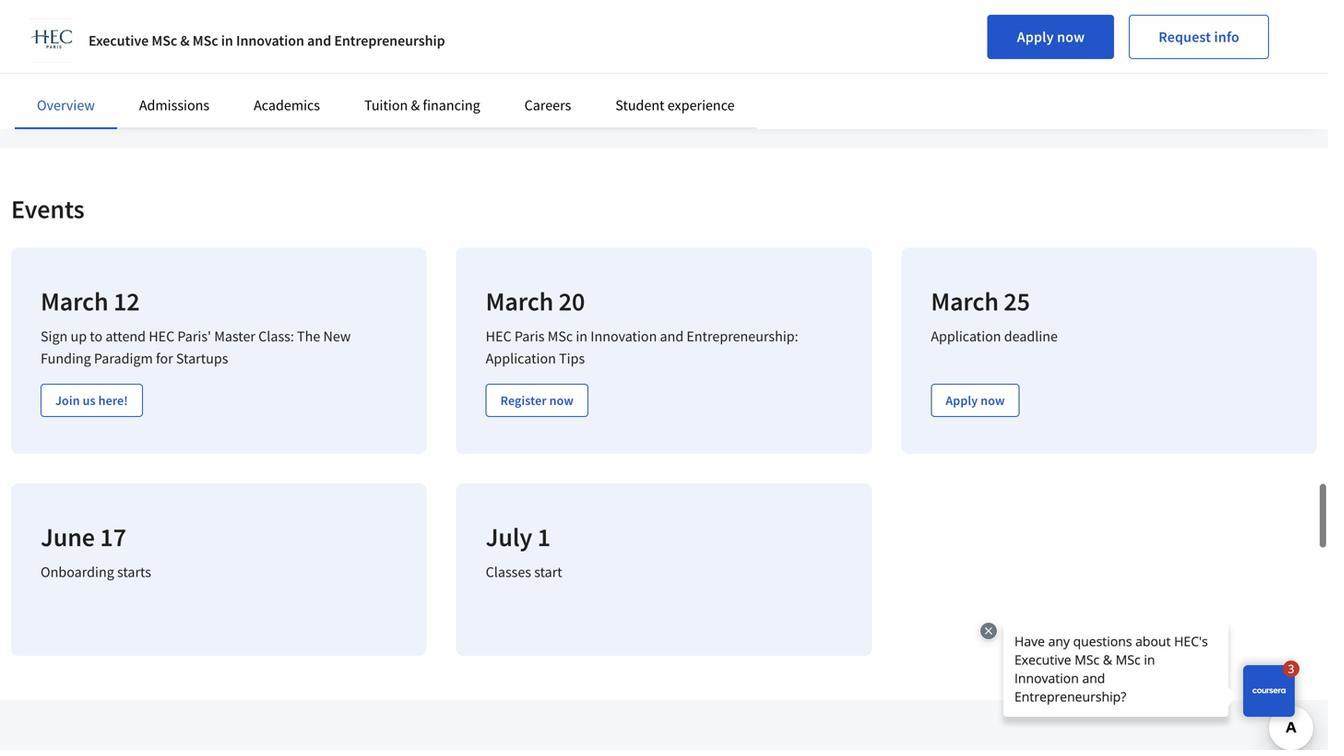 Task type: locate. For each thing, give the bounding box(es) containing it.
careers link
[[525, 96, 571, 114]]

&
[[180, 31, 190, 50], [411, 96, 420, 114]]

join
[[55, 392, 80, 409]]

0 vertical spatial &
[[180, 31, 190, 50]]

1 vertical spatial apply now
[[946, 392, 1005, 409]]

overview link
[[37, 96, 95, 114]]

2 horizontal spatial innovation
[[591, 327, 657, 346]]

application
[[931, 327, 1002, 346], [486, 349, 556, 368]]

executive
[[356, 21, 413, 39], [89, 31, 149, 50]]

3 march from the left
[[931, 285, 999, 318]]

entrepreneurship.
[[15, 44, 124, 61]]

march
[[41, 285, 108, 318], [486, 285, 554, 318], [931, 285, 999, 318]]

2 march from the left
[[486, 285, 554, 318]]

june 17
[[41, 521, 126, 553]]

0 horizontal spatial application
[[486, 349, 556, 368]]

now for march 20
[[550, 392, 574, 409]]

executive msc & msc in innovation and entrepreneurship
[[89, 31, 445, 50]]

0 vertical spatial apply
[[1017, 28, 1054, 46]]

0 horizontal spatial in
[[221, 31, 233, 50]]

startups
[[176, 349, 228, 368]]

new
[[323, 327, 351, 346]]

1 horizontal spatial apply now
[[1017, 28, 1085, 46]]

student experience link
[[616, 96, 735, 114]]

msc up tips
[[548, 327, 573, 346]]

0 horizontal spatial &
[[180, 31, 190, 50]]

march 25
[[931, 285, 1030, 318]]

onboarding starts
[[41, 563, 151, 581]]

admissions link
[[139, 96, 210, 114]]

17
[[100, 521, 126, 553]]

2 horizontal spatial in
[[576, 327, 588, 346]]

application down march 25
[[931, 327, 1002, 346]]

0 horizontal spatial and
[[307, 31, 331, 50]]

0 horizontal spatial hec
[[149, 327, 175, 346]]

0 vertical spatial application
[[931, 327, 1002, 346]]

25
[[1004, 285, 1030, 318]]

msc right the strong at the top left
[[152, 31, 177, 50]]

and inside 'hec paris msc in innovation and entrepreneurship: application tips'
[[660, 327, 684, 346]]

now
[[1057, 28, 1085, 46], [550, 392, 574, 409], [981, 392, 1005, 409]]

1 horizontal spatial now
[[981, 392, 1005, 409]]

and
[[571, 21, 594, 39], [307, 31, 331, 50], [660, 327, 684, 346]]

a left the strong at the top left
[[96, 21, 103, 39]]

hec
[[149, 327, 175, 346], [486, 327, 512, 346]]

register
[[501, 392, 547, 409]]

in right or
[[489, 21, 500, 39]]

in right foundation at the top left of the page
[[221, 31, 233, 50]]

2 horizontal spatial and
[[660, 327, 684, 346]]

1 vertical spatial apply
[[946, 392, 978, 409]]

0 horizontal spatial a
[[96, 21, 103, 39]]

0 horizontal spatial innovation
[[236, 31, 304, 50]]

0 horizontal spatial march
[[41, 285, 108, 318]]

1 horizontal spatial in
[[489, 21, 500, 39]]

a right towards
[[271, 21, 278, 39]]

& left towards
[[180, 31, 190, 50]]

student
[[616, 96, 665, 114]]

apply now button
[[988, 15, 1115, 59], [931, 384, 1020, 417]]

request info button
[[1129, 15, 1270, 59]]

class:
[[258, 327, 294, 346]]

1 horizontal spatial &
[[411, 96, 420, 114]]

hec open content image
[[793, 0, 1163, 64]]

1 vertical spatial application
[[486, 349, 556, 368]]

hec paris logo image
[[30, 18, 74, 63]]

entrepreneurship
[[334, 31, 445, 50]]

1 horizontal spatial application
[[931, 327, 1002, 346]]

march up application deadline
[[931, 285, 999, 318]]

hec inside sign up to attend hec paris' master class: the new funding paradigm for startups
[[149, 327, 175, 346]]

0 vertical spatial apply now
[[1017, 28, 1085, 46]]

a
[[96, 21, 103, 39], [271, 21, 278, 39]]

0 horizontal spatial apply now
[[946, 392, 1005, 409]]

tuition
[[364, 96, 408, 114]]

application down paris
[[486, 349, 556, 368]]

register now
[[501, 392, 574, 409]]

innovation inside "both provide a strong foundation towards a subsequent executive msc or msc in innovation and entrepreneurship."
[[504, 21, 568, 39]]

1 hec from the left
[[149, 327, 175, 346]]

march up up
[[41, 285, 108, 318]]

foundation
[[149, 21, 215, 39]]

1 horizontal spatial a
[[271, 21, 278, 39]]

0 horizontal spatial apply
[[946, 392, 978, 409]]

1 vertical spatial &
[[411, 96, 420, 114]]

executive right hec paris logo
[[89, 31, 149, 50]]

march 20
[[486, 285, 585, 318]]

in up tips
[[576, 327, 588, 346]]

provide
[[47, 21, 93, 39]]

msc
[[416, 21, 441, 39], [461, 21, 486, 39], [152, 31, 177, 50], [193, 31, 218, 50], [548, 327, 573, 346]]

0 horizontal spatial executive
[[89, 31, 149, 50]]

apply now
[[1017, 28, 1085, 46], [946, 392, 1005, 409]]

paradigm
[[94, 349, 153, 368]]

1 a from the left
[[96, 21, 103, 39]]

now for march 25
[[981, 392, 1005, 409]]

classes
[[486, 563, 531, 581]]

1 vertical spatial apply now button
[[931, 384, 1020, 417]]

1 horizontal spatial executive
[[356, 21, 413, 39]]

apply
[[1017, 28, 1054, 46], [946, 392, 978, 409]]

sign up to attend hec paris' master class: the new funding paradigm for startups
[[41, 327, 351, 368]]

& right tuition
[[411, 96, 420, 114]]

paris'
[[178, 327, 211, 346]]

executive left or
[[356, 21, 413, 39]]

hec left paris
[[486, 327, 512, 346]]

msc left towards
[[193, 31, 218, 50]]

0 horizontal spatial now
[[550, 392, 574, 409]]

1 march from the left
[[41, 285, 108, 318]]

us
[[83, 392, 96, 409]]

1 horizontal spatial hec
[[486, 327, 512, 346]]

both
[[15, 21, 43, 39]]

2 horizontal spatial march
[[931, 285, 999, 318]]

the
[[297, 327, 320, 346]]

march for march 25
[[931, 285, 999, 318]]

financing
[[423, 96, 480, 114]]

hec up for
[[149, 327, 175, 346]]

in
[[489, 21, 500, 39], [221, 31, 233, 50], [576, 327, 588, 346]]

student experience
[[616, 96, 735, 114]]

1 horizontal spatial march
[[486, 285, 554, 318]]

2 hec from the left
[[486, 327, 512, 346]]

12
[[114, 285, 140, 318]]

request
[[1159, 28, 1212, 46]]

1 horizontal spatial innovation
[[504, 21, 568, 39]]

classes start
[[486, 563, 563, 581]]

apply now for the bottom apply now button
[[946, 392, 1005, 409]]

academics link
[[254, 96, 320, 114]]

info
[[1215, 28, 1240, 46]]

1 horizontal spatial and
[[571, 21, 594, 39]]

march 12
[[41, 285, 140, 318]]

july
[[486, 521, 532, 553]]

innovation
[[504, 21, 568, 39], [236, 31, 304, 50], [591, 327, 657, 346]]

march up paris
[[486, 285, 554, 318]]



Task type: vqa. For each thing, say whether or not it's contained in the screenshot.


Task type: describe. For each thing, give the bounding box(es) containing it.
march for march 20
[[486, 285, 554, 318]]

master
[[214, 327, 256, 346]]

careers
[[525, 96, 571, 114]]

here!
[[98, 392, 128, 409]]

join us here!
[[55, 392, 128, 409]]

1 horizontal spatial apply
[[1017, 28, 1054, 46]]

2 horizontal spatial now
[[1057, 28, 1085, 46]]

deadline
[[1005, 327, 1058, 346]]

register now button
[[486, 384, 589, 417]]

and inside "both provide a strong foundation towards a subsequent executive msc or msc in innovation and entrepreneurship."
[[571, 21, 594, 39]]

application inside 'hec paris msc in innovation and entrepreneurship: application tips'
[[486, 349, 556, 368]]

academics
[[254, 96, 320, 114]]

join us here! button
[[41, 384, 143, 417]]

subsequent
[[282, 21, 353, 39]]

both provide a strong foundation towards a subsequent executive msc or msc in innovation and entrepreneurship.
[[15, 21, 594, 61]]

msc inside 'hec paris msc in innovation and entrepreneurship: application tips'
[[548, 327, 573, 346]]

june
[[41, 521, 95, 553]]

2 a from the left
[[271, 21, 278, 39]]

admissions
[[139, 96, 210, 114]]

sign
[[41, 327, 68, 346]]

apply now for the topmost apply now button
[[1017, 28, 1085, 46]]

attend
[[105, 327, 146, 346]]

20
[[559, 285, 585, 318]]

paris
[[515, 327, 545, 346]]

tuition & financing
[[364, 96, 480, 114]]

tips
[[559, 349, 585, 368]]

events
[[11, 193, 85, 225]]

towards
[[219, 21, 268, 39]]

1
[[538, 521, 551, 553]]

msc left or
[[416, 21, 441, 39]]

request info
[[1159, 28, 1240, 46]]

in inside 'hec paris msc in innovation and entrepreneurship: application tips'
[[576, 327, 588, 346]]

for
[[156, 349, 173, 368]]

hec inside 'hec paris msc in innovation and entrepreneurship: application tips'
[[486, 327, 512, 346]]

in inside "both provide a strong foundation towards a subsequent executive msc or msc in innovation and entrepreneurship."
[[489, 21, 500, 39]]

hec paris msc in innovation and entrepreneurship: application tips
[[486, 327, 799, 368]]

experience
[[668, 96, 735, 114]]

0 vertical spatial apply now button
[[988, 15, 1115, 59]]

july 1
[[486, 521, 551, 553]]

msc right or
[[461, 21, 486, 39]]

executive inside "both provide a strong foundation towards a subsequent executive msc or msc in innovation and entrepreneurship."
[[356, 21, 413, 39]]

entrepreneurship:
[[687, 327, 799, 346]]

to
[[90, 327, 103, 346]]

or
[[444, 21, 457, 39]]

starts
[[117, 563, 151, 581]]

up
[[71, 327, 87, 346]]

march for march 12
[[41, 285, 108, 318]]

innovation inside 'hec paris msc in innovation and entrepreneurship: application tips'
[[591, 327, 657, 346]]

overview
[[37, 96, 95, 114]]

strong
[[107, 21, 145, 39]]

onboarding
[[41, 563, 114, 581]]

start
[[534, 563, 563, 581]]

application deadline
[[931, 327, 1058, 346]]

tuition & financing link
[[364, 96, 480, 114]]

funding
[[41, 349, 91, 368]]



